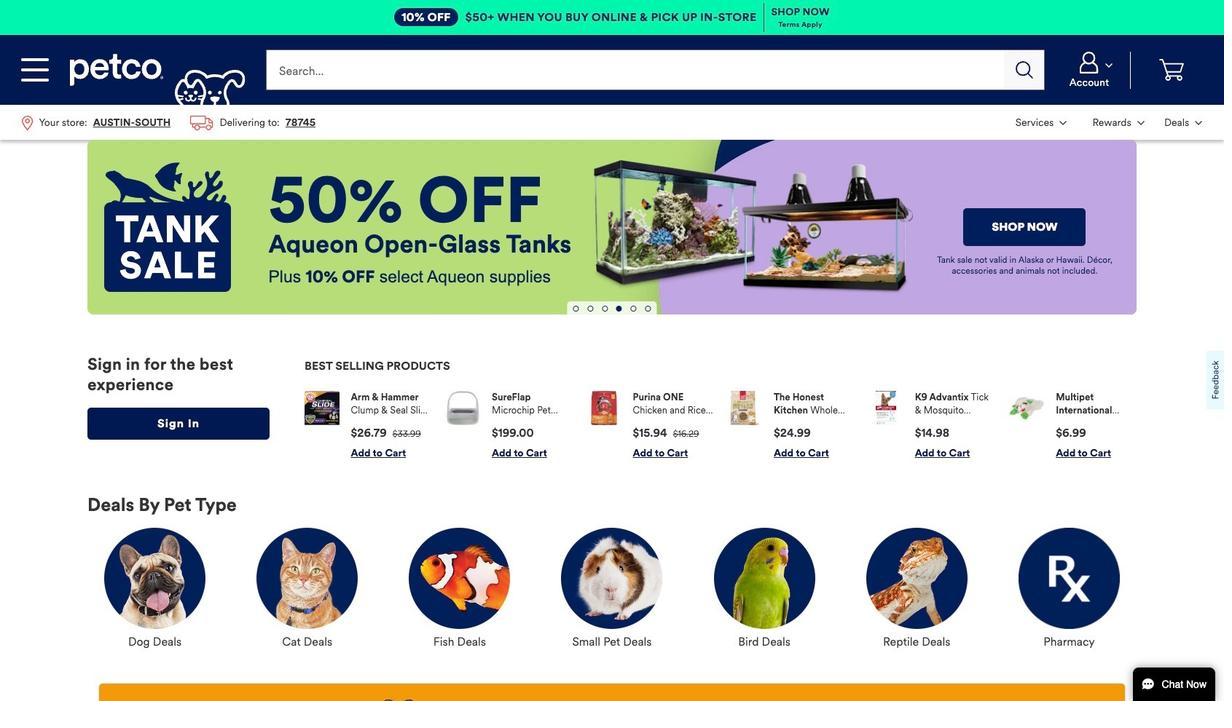 Task type: locate. For each thing, give the bounding box(es) containing it.
Search search field
[[266, 50, 1005, 90]]

2 list item from the left
[[446, 391, 573, 460]]

3 list item from the left
[[587, 391, 714, 460]]

cat deals image
[[257, 528, 358, 630]]

list
[[12, 105, 326, 140], [1006, 105, 1213, 140], [305, 380, 1137, 472]]

list item
[[305, 391, 432, 460], [446, 391, 573, 460], [587, 391, 714, 460], [728, 391, 855, 460], [869, 391, 996, 460], [1010, 391, 1137, 460]]

tank sale. image
[[104, 163, 231, 292]]



Task type: vqa. For each thing, say whether or not it's contained in the screenshot.
list item
yes



Task type: describe. For each thing, give the bounding box(es) containing it.
fish deals image
[[409, 528, 510, 630]]

bird deals image
[[714, 528, 815, 630]]

6 list item from the left
[[1010, 391, 1137, 460]]

pet pharmacy image
[[1019, 528, 1120, 630]]

search image
[[1016, 61, 1033, 79]]

dog deals image
[[104, 528, 206, 630]]

small pet deals image
[[562, 528, 663, 630]]

reptile deals image
[[866, 528, 968, 630]]

1 list item from the left
[[305, 391, 432, 460]]

5 list item from the left
[[869, 391, 996, 460]]

4 list item from the left
[[728, 391, 855, 460]]



